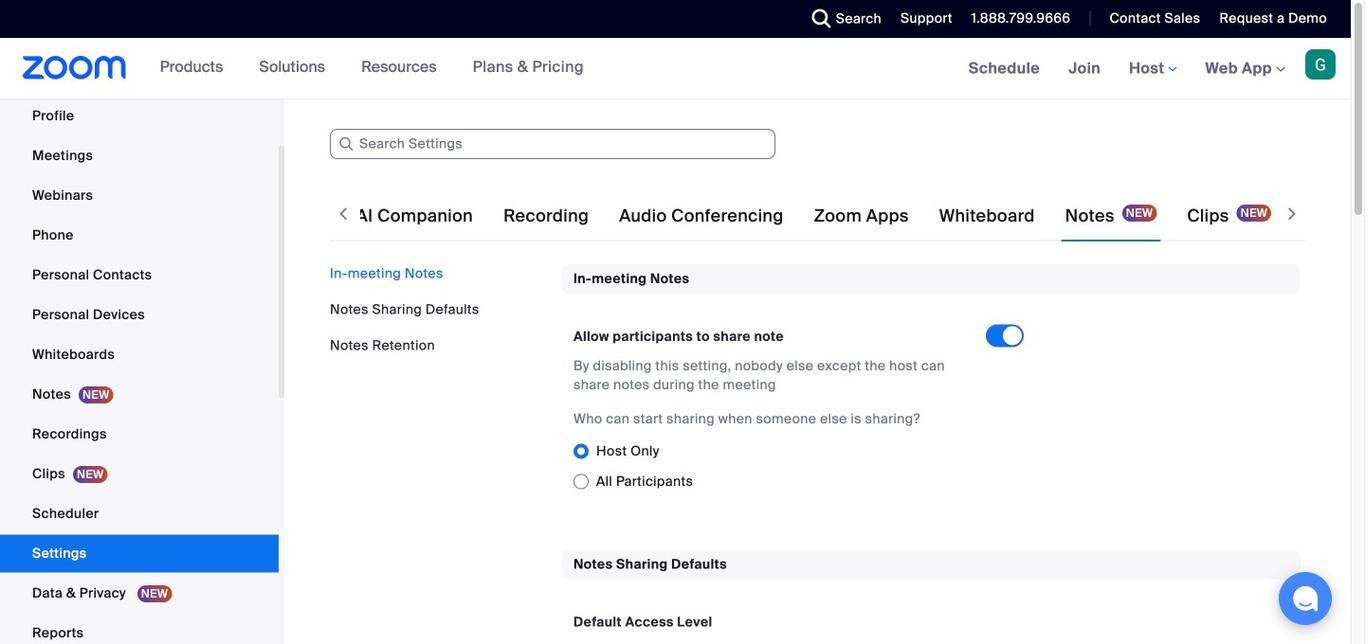 Task type: describe. For each thing, give the bounding box(es) containing it.
open chat image
[[1293, 586, 1319, 613]]

in-meeting notes element
[[562, 265, 1301, 520]]



Task type: vqa. For each thing, say whether or not it's contained in the screenshot.
PROFILE PICTURE
yes



Task type: locate. For each thing, give the bounding box(es) containing it.
notes sharing defaults element
[[562, 550, 1301, 645]]

product information navigation
[[146, 38, 598, 99]]

scroll left image
[[334, 205, 353, 224]]

zoom logo image
[[23, 56, 127, 80]]

menu bar
[[330, 265, 548, 356]]

option group
[[574, 437, 1039, 497]]

personal menu menu
[[0, 57, 279, 645]]

meetings navigation
[[955, 38, 1351, 100]]

Search Settings text field
[[330, 129, 776, 159]]

tabs of my account settings page tab list
[[158, 190, 1276, 243]]

option group inside in-meeting notes element
[[574, 437, 1039, 497]]

scroll right image
[[1283, 205, 1302, 224]]

profile picture image
[[1306, 49, 1336, 80]]

banner
[[0, 38, 1351, 100]]



